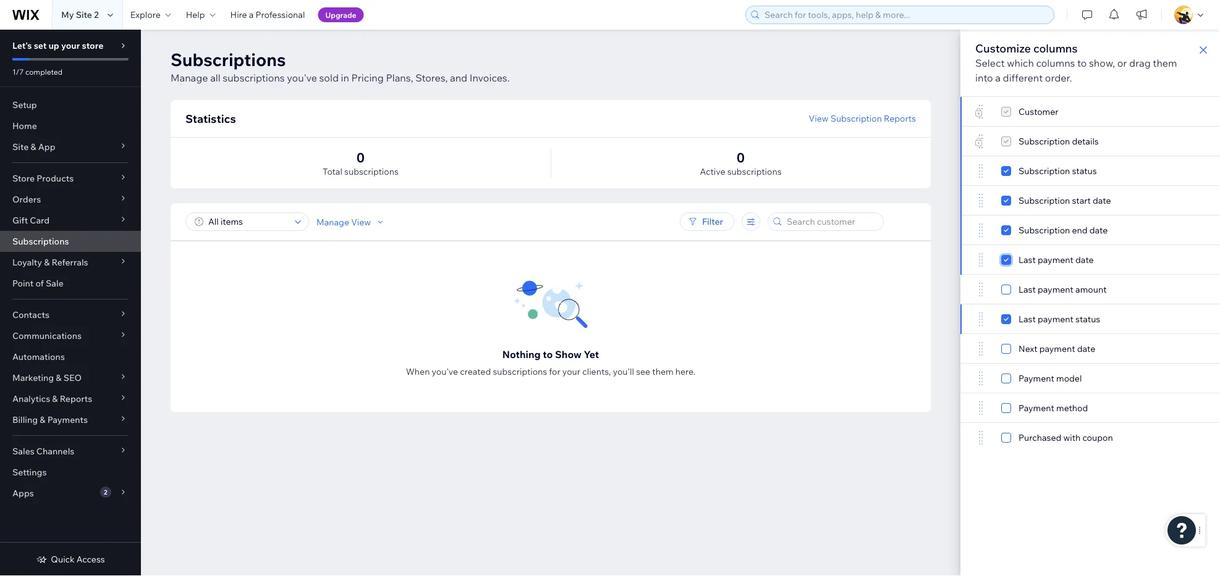 Task type: vqa. For each thing, say whether or not it's contained in the screenshot.
"sell online"
no



Task type: locate. For each thing, give the bounding box(es) containing it.
reports inside popup button
[[60, 394, 92, 405]]

0 horizontal spatial 2
[[94, 9, 99, 20]]

to inside nothing to show yet when you've created subscriptions for your clients, you'll see them here.
[[543, 349, 553, 361]]

1 horizontal spatial manage
[[316, 216, 349, 227]]

drag . image for purchased with coupon
[[975, 431, 986, 446]]

my site 2
[[61, 9, 99, 20]]

drag . image inside the 'last payment date' button
[[975, 253, 986, 268]]

payment down the last payment date
[[1038, 284, 1074, 295]]

3 last from the top
[[1019, 314, 1036, 325]]

0 vertical spatial your
[[61, 40, 80, 51]]

total
[[323, 166, 342, 177]]

1 drag . image from the top
[[975, 164, 986, 179]]

1 vertical spatial you've
[[432, 366, 458, 377]]

site & app button
[[0, 137, 141, 158]]

0 vertical spatial view
[[809, 113, 829, 124]]

manage view
[[316, 216, 371, 227]]

0 horizontal spatial subscriptions
[[12, 236, 69, 247]]

payment for last payment status
[[1038, 314, 1074, 325]]

drag . image for payment model
[[975, 371, 986, 386]]

them inside the customize columns select which columns to show, or drag them into a different order.
[[1153, 57, 1177, 69]]

last payment status
[[1019, 314, 1100, 325]]

nothing to show yet when you've created subscriptions for your clients, you'll see them here.
[[406, 349, 695, 377]]

subscription end date
[[1019, 225, 1108, 236]]

next
[[1019, 344, 1037, 354]]

drag . image inside 'subscription start date' button
[[975, 193, 986, 208]]

0 vertical spatial 2
[[94, 9, 99, 20]]

date down end
[[1076, 255, 1094, 265]]

gift card
[[12, 215, 50, 226]]

date for next payment date
[[1077, 344, 1095, 354]]

a right into at the top of page
[[995, 72, 1001, 84]]

last payment status button
[[961, 305, 1220, 334]]

Last payment amount checkbox
[[1001, 282, 1107, 297]]

date inside 'button'
[[1090, 225, 1108, 236]]

Subscription status checkbox
[[1001, 164, 1097, 179]]

subscription
[[830, 113, 882, 124], [1019, 166, 1070, 176], [1019, 195, 1070, 206], [1019, 225, 1070, 236]]

0 vertical spatial manage
[[171, 72, 208, 84]]

last
[[1019, 255, 1036, 265], [1019, 284, 1036, 295], [1019, 314, 1036, 325]]

0 vertical spatial payment
[[1019, 373, 1054, 384]]

3 drag . image from the top
[[975, 342, 986, 357]]

& for analytics
[[52, 394, 58, 405]]

them
[[1153, 57, 1177, 69], [652, 366, 673, 377]]

1 horizontal spatial to
[[1077, 57, 1087, 69]]

& for marketing
[[56, 373, 62, 384]]

sold
[[319, 72, 339, 84]]

settings link
[[0, 462, 141, 483]]

store
[[12, 173, 35, 184]]

manage down total
[[316, 216, 349, 227]]

2 drag . image from the top
[[975, 282, 986, 297]]

2 last from the top
[[1019, 284, 1036, 295]]

subscription inside view subscription reports button
[[830, 113, 882, 124]]

1 vertical spatial payment
[[1019, 403, 1054, 414]]

drag . image inside last payment amount button
[[975, 282, 986, 297]]

payment inside 'option'
[[1039, 344, 1075, 354]]

1 horizontal spatial 2
[[104, 489, 107, 496]]

site down home
[[12, 142, 29, 152]]

quick access
[[51, 554, 105, 565]]

orders button
[[0, 189, 141, 210]]

1 vertical spatial view
[[351, 216, 371, 227]]

which
[[1007, 57, 1034, 69]]

4 drag . image from the top
[[975, 401, 986, 416]]

1 horizontal spatial reports
[[884, 113, 916, 124]]

status down last payment amount button at the right of page
[[1076, 314, 1100, 325]]

date for subscription start date
[[1093, 195, 1111, 206]]

home
[[12, 121, 37, 131]]

None checkbox
[[1001, 134, 1099, 149]]

subscription status
[[1019, 166, 1097, 176]]

payment inside checkbox
[[1019, 373, 1054, 384]]

drag . image for last payment status
[[975, 312, 986, 327]]

1 vertical spatial 2
[[104, 489, 107, 496]]

0 for 0 total subscriptions
[[357, 149, 365, 166]]

drag . image inside last payment status button
[[975, 312, 986, 327]]

last up last payment amount option
[[1019, 255, 1036, 265]]

0 horizontal spatial reports
[[60, 394, 92, 405]]

& left app
[[31, 142, 36, 152]]

different
[[1003, 72, 1043, 84]]

drag . image inside subscription end date 'button'
[[975, 223, 986, 238]]

subscriptions inside 0 active subscriptions
[[727, 166, 782, 177]]

subscription status button
[[961, 156, 1220, 186]]

site & app
[[12, 142, 55, 152]]

1 vertical spatial to
[[543, 349, 553, 361]]

1 vertical spatial site
[[12, 142, 29, 152]]

drag . image inside purchased with coupon button
[[975, 431, 986, 446]]

2 payment from the top
[[1019, 403, 1054, 414]]

subscriptions
[[223, 72, 285, 84], [344, 166, 399, 177], [727, 166, 782, 177], [493, 366, 547, 377]]

0 horizontal spatial manage
[[171, 72, 208, 84]]

purchased with coupon
[[1019, 433, 1113, 443]]

invoices.
[[470, 72, 510, 84]]

0 vertical spatial to
[[1077, 57, 1087, 69]]

here.
[[675, 366, 695, 377]]

payment down subscription end date option
[[1038, 255, 1074, 265]]

0 horizontal spatial to
[[543, 349, 553, 361]]

subscriptions inside subscriptions manage all subscriptions you've sold in pricing plans, stores, and invoices.
[[171, 49, 286, 70]]

quick access button
[[36, 554, 105, 566]]

subscription start date
[[1019, 195, 1111, 206]]

subscription end date button
[[961, 216, 1220, 245]]

you've right when
[[432, 366, 458, 377]]

sale
[[46, 278, 64, 289]]

payment up purchased
[[1019, 403, 1054, 414]]

1 horizontal spatial view
[[809, 113, 829, 124]]

access
[[77, 554, 105, 565]]

4 drag . image from the top
[[975, 312, 986, 327]]

2 down settings link
[[104, 489, 107, 496]]

stores,
[[415, 72, 448, 84]]

date inside 'option'
[[1077, 344, 1095, 354]]

your inside sidebar element
[[61, 40, 80, 51]]

0 horizontal spatial you've
[[287, 72, 317, 84]]

subscription inside subscription end date option
[[1019, 225, 1070, 236]]

payment for next payment date
[[1039, 344, 1075, 354]]

None checkbox
[[1001, 104, 1059, 119]]

1 horizontal spatial site
[[76, 9, 92, 20]]

marketing
[[12, 373, 54, 384]]

0 vertical spatial them
[[1153, 57, 1177, 69]]

0 vertical spatial subscriptions
[[171, 49, 286, 70]]

a right hire
[[249, 9, 254, 20]]

a
[[249, 9, 254, 20], [995, 72, 1001, 84]]

last up next
[[1019, 314, 1036, 325]]

your right up
[[61, 40, 80, 51]]

drag . image for next
[[975, 342, 986, 357]]

3 drag . image from the top
[[975, 253, 986, 268]]

0 vertical spatial you've
[[287, 72, 317, 84]]

sales channels button
[[0, 441, 141, 462]]

0 inside 0 active subscriptions
[[737, 149, 745, 166]]

drag . image inside next payment date "button"
[[975, 342, 986, 357]]

2 vertical spatial last
[[1019, 314, 1036, 325]]

payment for payment model
[[1019, 373, 1054, 384]]

1 horizontal spatial them
[[1153, 57, 1177, 69]]

date inside button
[[1093, 195, 1111, 206]]

view subscription reports
[[809, 113, 916, 124]]

last down the last payment date "option" at the top right of the page
[[1019, 284, 1036, 295]]

5 drag . image from the top
[[975, 371, 986, 386]]

1 vertical spatial columns
[[1036, 57, 1075, 69]]

store
[[82, 40, 103, 51]]

& right the loyalty
[[44, 257, 50, 268]]

manage inside subscriptions manage all subscriptions you've sold in pricing plans, stores, and invoices.
[[171, 72, 208, 84]]

0 horizontal spatial 0
[[357, 149, 365, 166]]

0 vertical spatial reports
[[884, 113, 916, 124]]

them right "drag"
[[1153, 57, 1177, 69]]

subscription for subscription status
[[1019, 166, 1070, 176]]

into
[[975, 72, 993, 84]]

manage
[[171, 72, 208, 84], [316, 216, 349, 227]]

payment inside checkbox
[[1019, 403, 1054, 414]]

subscriptions down card
[[12, 236, 69, 247]]

drag . image
[[975, 193, 986, 208], [975, 223, 986, 238], [975, 253, 986, 268], [975, 312, 986, 327], [975, 371, 986, 386], [975, 431, 986, 446]]

& left seo
[[56, 373, 62, 384]]

last inside checkbox
[[1019, 314, 1036, 325]]

subscriptions inside sidebar element
[[12, 236, 69, 247]]

view subscription reports button
[[809, 113, 916, 124]]

gift
[[12, 215, 28, 226]]

subscriptions right active
[[727, 166, 782, 177]]

0 horizontal spatial your
[[61, 40, 80, 51]]

1 vertical spatial them
[[652, 366, 673, 377]]

to left show,
[[1077, 57, 1087, 69]]

1 horizontal spatial a
[[995, 72, 1001, 84]]

drag . image inside subscription status button
[[975, 164, 986, 179]]

subscriptions inside subscriptions manage all subscriptions you've sold in pricing plans, stores, and invoices.
[[223, 72, 285, 84]]

drag . image
[[975, 164, 986, 179], [975, 282, 986, 297], [975, 342, 986, 357], [975, 401, 986, 416]]

subscriptions inside nothing to show yet when you've created subscriptions for your clients, you'll see them here.
[[493, 366, 547, 377]]

1 payment from the top
[[1019, 373, 1054, 384]]

2 0 from the left
[[737, 149, 745, 166]]

setup link
[[0, 95, 141, 116]]

professional
[[256, 9, 305, 20]]

date down last payment status button
[[1077, 344, 1095, 354]]

subscription inside subscription start date option
[[1019, 195, 1070, 206]]

payment inside "option"
[[1038, 255, 1074, 265]]

Payment model checkbox
[[1001, 371, 1082, 386]]

them right see
[[652, 366, 673, 377]]

or
[[1117, 57, 1127, 69]]

point of sale link
[[0, 273, 141, 294]]

payment for last payment amount
[[1038, 284, 1074, 295]]

1 vertical spatial subscriptions
[[12, 236, 69, 247]]

subscriptions right total
[[344, 166, 399, 177]]

2 right my
[[94, 9, 99, 20]]

setup
[[12, 100, 37, 110]]

date right the start
[[1093, 195, 1111, 206]]

2 inside sidebar element
[[104, 489, 107, 496]]

& for site
[[31, 142, 36, 152]]

1 vertical spatial last
[[1019, 284, 1036, 295]]

show
[[555, 349, 582, 361]]

status
[[1072, 166, 1097, 176], [1076, 314, 1100, 325]]

drag . image for subscription end date
[[975, 223, 986, 238]]

1 vertical spatial your
[[562, 366, 580, 377]]

last inside option
[[1019, 284, 1036, 295]]

automations
[[12, 352, 65, 363]]

subscription for subscription start date
[[1019, 195, 1070, 206]]

1 last from the top
[[1019, 255, 1036, 265]]

all
[[210, 72, 221, 84]]

1 horizontal spatial you've
[[432, 366, 458, 377]]

0 vertical spatial last
[[1019, 255, 1036, 265]]

payment inside option
[[1038, 284, 1074, 295]]

them inside nothing to show yet when you've created subscriptions for your clients, you'll see them here.
[[652, 366, 673, 377]]

1 vertical spatial a
[[995, 72, 1001, 84]]

drag . image for payment
[[975, 401, 986, 416]]

date inside "option"
[[1076, 255, 1094, 265]]

pricing
[[351, 72, 384, 84]]

subscriptions down nothing
[[493, 366, 547, 377]]

your right for
[[562, 366, 580, 377]]

payment right next
[[1039, 344, 1075, 354]]

1 0 from the left
[[357, 149, 365, 166]]

analytics
[[12, 394, 50, 405]]

2 drag . image from the top
[[975, 223, 986, 238]]

& for loyalty
[[44, 257, 50, 268]]

0 vertical spatial a
[[249, 9, 254, 20]]

payment method
[[1019, 403, 1088, 414]]

&
[[31, 142, 36, 152], [44, 257, 50, 268], [56, 373, 62, 384], [52, 394, 58, 405], [40, 415, 45, 426]]

0 for 0 active subscriptions
[[737, 149, 745, 166]]

0 horizontal spatial view
[[351, 216, 371, 227]]

0 horizontal spatial them
[[652, 366, 673, 377]]

date for last payment date
[[1076, 255, 1094, 265]]

6 drag . image from the top
[[975, 431, 986, 446]]

subscription inside subscription status checkbox
[[1019, 166, 1070, 176]]

gift card button
[[0, 210, 141, 231]]

manage inside manage view dropdown button
[[316, 216, 349, 227]]

payment inside checkbox
[[1038, 314, 1074, 325]]

a inside the customize columns select which columns to show, or drag them into a different order.
[[995, 72, 1001, 84]]

status up the start
[[1072, 166, 1097, 176]]

drag . image for subscription start date
[[975, 193, 986, 208]]

1 horizontal spatial 0
[[737, 149, 745, 166]]

0 inside 0 total subscriptions
[[357, 149, 365, 166]]

0 horizontal spatial a
[[249, 9, 254, 20]]

you've left sold
[[287, 72, 317, 84]]

app
[[38, 142, 55, 152]]

& up billing & payments on the left of the page
[[52, 394, 58, 405]]

subscriptions up the all
[[171, 49, 286, 70]]

& right billing
[[40, 415, 45, 426]]

1 horizontal spatial subscriptions
[[171, 49, 286, 70]]

last inside "option"
[[1019, 255, 1036, 265]]

store products button
[[0, 168, 141, 189]]

payment model button
[[961, 364, 1220, 394]]

drag . image inside payment method button
[[975, 401, 986, 416]]

1 drag . image from the top
[[975, 193, 986, 208]]

site right my
[[76, 9, 92, 20]]

drag
[[1129, 57, 1151, 69]]

payment down next
[[1019, 373, 1054, 384]]

drag . image for last
[[975, 282, 986, 297]]

0 horizontal spatial site
[[12, 142, 29, 152]]

subscriptions right the all
[[223, 72, 285, 84]]

Purchased with coupon checkbox
[[1001, 431, 1113, 446]]

drag . image inside payment model button
[[975, 371, 986, 386]]

payment down last payment amount option
[[1038, 314, 1074, 325]]

1 horizontal spatial your
[[562, 366, 580, 377]]

your inside nothing to show yet when you've created subscriptions for your clients, you'll see them here.
[[562, 366, 580, 377]]

subscription start date button
[[961, 186, 1220, 216]]

subscription for subscription end date
[[1019, 225, 1070, 236]]

to up for
[[543, 349, 553, 361]]

nothing
[[502, 349, 541, 361]]

billing & payments button
[[0, 410, 141, 431]]

& inside popup button
[[56, 373, 62, 384]]

reports for view subscription reports
[[884, 113, 916, 124]]

& for billing
[[40, 415, 45, 426]]

and
[[450, 72, 467, 84]]

payment
[[1038, 255, 1074, 265], [1038, 284, 1074, 295], [1038, 314, 1074, 325], [1039, 344, 1075, 354]]

reports inside button
[[884, 113, 916, 124]]

1 vertical spatial manage
[[316, 216, 349, 227]]

1 vertical spatial reports
[[60, 394, 92, 405]]

date right end
[[1090, 225, 1108, 236]]

manage left the all
[[171, 72, 208, 84]]

Subscription end date checkbox
[[1001, 223, 1108, 238]]



Task type: describe. For each thing, give the bounding box(es) containing it.
when
[[406, 366, 430, 377]]

date for subscription end date
[[1090, 225, 1108, 236]]

purchased with coupon button
[[961, 423, 1220, 453]]

for
[[549, 366, 560, 377]]

Next payment date checkbox
[[1001, 342, 1095, 357]]

you've inside subscriptions manage all subscriptions you've sold in pricing plans, stores, and invoices.
[[287, 72, 317, 84]]

reports for analytics & reports
[[60, 394, 92, 405]]

statistics
[[185, 112, 236, 125]]

site inside dropdown button
[[12, 142, 29, 152]]

help button
[[178, 0, 223, 30]]

let's set up your store
[[12, 40, 103, 51]]

with
[[1063, 433, 1081, 443]]

payment for last payment date
[[1038, 255, 1074, 265]]

help
[[186, 9, 205, 20]]

0 active subscriptions
[[700, 149, 782, 177]]

0 vertical spatial site
[[76, 9, 92, 20]]

contacts button
[[0, 305, 141, 326]]

marketing & seo button
[[0, 368, 141, 389]]

subscriptions manage all subscriptions you've sold in pricing plans, stores, and invoices.
[[171, 49, 510, 84]]

payment model
[[1019, 373, 1082, 384]]

Search for tools, apps, help & more... field
[[761, 6, 1050, 23]]

next payment date button
[[961, 334, 1220, 364]]

1/7
[[12, 67, 24, 76]]

communications button
[[0, 326, 141, 347]]

last payment date button
[[961, 245, 1220, 275]]

0 vertical spatial columns
[[1033, 41, 1078, 55]]

subscriptions inside 0 total subscriptions
[[344, 166, 399, 177]]

communications
[[12, 331, 82, 341]]

show,
[[1089, 57, 1115, 69]]

Payment method checkbox
[[1001, 401, 1088, 416]]

channels
[[36, 446, 74, 457]]

clients,
[[582, 366, 611, 377]]

hire a professional
[[230, 9, 305, 20]]

you've inside nothing to show yet when you've created subscriptions for your clients, you'll see them here.
[[432, 366, 458, 377]]

hire
[[230, 9, 247, 20]]

loyalty
[[12, 257, 42, 268]]

plans,
[[386, 72, 413, 84]]

customize columns select which columns to show, or drag them into a different order.
[[975, 41, 1177, 84]]

marketing & seo
[[12, 373, 82, 384]]

apps
[[12, 488, 34, 499]]

purchased
[[1019, 433, 1061, 443]]

explore
[[130, 9, 161, 20]]

of
[[36, 278, 44, 289]]

subscriptions for subscriptions manage all subscriptions you've sold in pricing plans, stores, and invoices.
[[171, 49, 286, 70]]

Subscription start date checkbox
[[1001, 193, 1111, 208]]

sales
[[12, 446, 34, 457]]

1/7 completed
[[12, 67, 63, 76]]

in
[[341, 72, 349, 84]]

filter
[[702, 216, 723, 227]]

analytics & reports button
[[0, 389, 141, 410]]

my
[[61, 9, 74, 20]]

0 total subscriptions
[[323, 149, 399, 177]]

0 vertical spatial status
[[1072, 166, 1097, 176]]

completed
[[25, 67, 63, 76]]

store products
[[12, 173, 74, 184]]

billing & payments
[[12, 415, 88, 426]]

sidebar element
[[0, 30, 141, 577]]

hire a professional link
[[223, 0, 312, 30]]

active
[[700, 166, 725, 177]]

subscriptions for subscriptions
[[12, 236, 69, 247]]

last payment amount
[[1019, 284, 1107, 295]]

payment method button
[[961, 394, 1220, 423]]

last payment date
[[1019, 255, 1094, 265]]

contacts
[[12, 310, 49, 320]]

orders
[[12, 194, 41, 205]]

sales channels
[[12, 446, 74, 457]]

manage view button
[[316, 216, 386, 228]]

upgrade button
[[318, 7, 364, 22]]

quick
[[51, 554, 75, 565]]

Unsaved view field
[[205, 213, 291, 231]]

card
[[30, 215, 50, 226]]

drag . image for last payment date
[[975, 253, 986, 268]]

products
[[37, 173, 74, 184]]

created
[[460, 366, 491, 377]]

last for last payment status
[[1019, 314, 1036, 325]]

loyalty & referrals button
[[0, 252, 141, 273]]

Search customer field
[[783, 213, 880, 231]]

customize
[[975, 41, 1031, 55]]

start
[[1072, 195, 1091, 206]]

Last payment status checkbox
[[1001, 312, 1100, 327]]

yet
[[584, 349, 599, 361]]

let's
[[12, 40, 32, 51]]

point of sale
[[12, 278, 64, 289]]

1 vertical spatial status
[[1076, 314, 1100, 325]]

payments
[[47, 415, 88, 426]]

Last payment date checkbox
[[1001, 253, 1094, 268]]

coupon
[[1083, 433, 1113, 443]]

last for last payment date
[[1019, 255, 1036, 265]]

end
[[1072, 225, 1088, 236]]

last for last payment amount
[[1019, 284, 1036, 295]]

model
[[1056, 373, 1082, 384]]

referrals
[[52, 257, 88, 268]]

analytics & reports
[[12, 394, 92, 405]]

billing
[[12, 415, 38, 426]]

view inside button
[[809, 113, 829, 124]]

seo
[[63, 373, 82, 384]]

to inside the customize columns select which columns to show, or drag them into a different order.
[[1077, 57, 1087, 69]]

you'll
[[613, 366, 634, 377]]

method
[[1056, 403, 1088, 414]]

drag . image for subscription
[[975, 164, 986, 179]]

up
[[49, 40, 59, 51]]

view inside dropdown button
[[351, 216, 371, 227]]

payment for payment method
[[1019, 403, 1054, 414]]

see
[[636, 366, 650, 377]]

subscriptions link
[[0, 231, 141, 252]]



